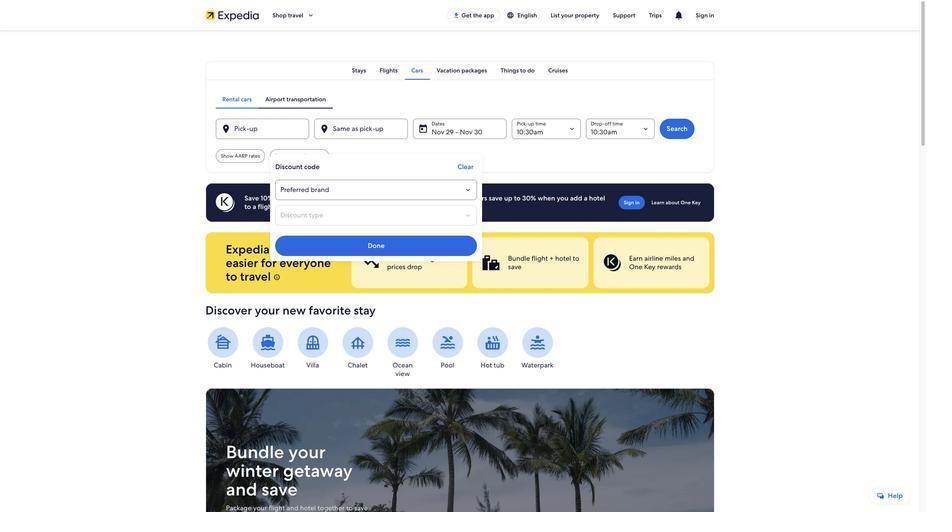 Task type: locate. For each thing, give the bounding box(es) containing it.
discount down discount codes
[[275, 162, 303, 171]]

easier
[[226, 255, 258, 271]]

in left learn
[[636, 199, 640, 206]]

everyone
[[280, 255, 331, 271]]

support link
[[606, 8, 642, 23]]

learn about one key link
[[648, 196, 704, 210]]

1 vertical spatial in
[[636, 199, 640, 206]]

1 vertical spatial sign in
[[624, 199, 640, 206]]

tab list containing rental cars
[[216, 90, 333, 109]]

0 vertical spatial discount
[[275, 153, 296, 160]]

sign inside dropdown button
[[696, 11, 708, 19]]

a right add
[[584, 194, 588, 203]]

show
[[221, 153, 234, 160]]

to inside bundle flight + hotel to save
[[573, 254, 579, 263]]

prices.
[[419, 194, 439, 203]]

sign in inside dropdown button
[[696, 11, 715, 19]]

travel inside expedia makes it easier for everyone to travel
[[240, 269, 271, 284]]

0 vertical spatial one
[[681, 199, 691, 206]]

0 vertical spatial tab list
[[206, 61, 715, 80]]

vacation packages
[[437, 67, 487, 74]]

2 vertical spatial save
[[261, 478, 297, 501]]

1 vertical spatial one
[[629, 263, 643, 272]]

flight
[[258, 202, 275, 211], [425, 254, 441, 263], [532, 254, 548, 263]]

one right about
[[681, 199, 691, 206]]

small image
[[507, 11, 514, 19]]

nov right -
[[460, 128, 473, 137]]

discover your new favorite stay
[[206, 303, 376, 318]]

packages
[[462, 67, 487, 74]]

learn about one key
[[652, 199, 701, 206]]

0 vertical spatial your
[[561, 11, 574, 19]]

0 horizontal spatial travel
[[240, 269, 271, 284]]

or
[[275, 194, 282, 203]]

2 discount from the top
[[275, 162, 303, 171]]

0 vertical spatial sign
[[696, 11, 708, 19]]

cruises
[[549, 67, 568, 74]]

earn
[[629, 254, 643, 263]]

houseboat
[[251, 361, 285, 370]]

sign in right communication center icon on the right top of the page
[[696, 11, 715, 19]]

discount code
[[275, 162, 320, 171]]

nov 29 - nov 30
[[432, 128, 483, 137]]

1 horizontal spatial sign in
[[696, 11, 715, 19]]

sign left learn
[[624, 199, 634, 206]]

key right earn
[[644, 263, 656, 272]]

things to do link
[[494, 61, 542, 80]]

0 horizontal spatial and
[[226, 478, 257, 501]]

key
[[692, 199, 701, 206], [644, 263, 656, 272]]

1 vertical spatial key
[[644, 263, 656, 272]]

add
[[570, 194, 582, 203]]

1 horizontal spatial travel
[[288, 11, 304, 19]]

to inside tab list
[[520, 67, 526, 74]]

and inside earn airline miles and one key rewards
[[683, 254, 694, 263]]

bundle your winter getaway and save
[[226, 441, 353, 501]]

xsmall image
[[274, 274, 281, 281]]

0 horizontal spatial flight
[[258, 202, 275, 211]]

sign in
[[696, 11, 715, 19], [624, 199, 640, 206]]

stay
[[354, 303, 376, 318]]

0 vertical spatial sign in
[[696, 11, 715, 19]]

sign right communication center icon on the right top of the page
[[696, 11, 708, 19]]

rental
[[223, 95, 240, 103]]

support
[[613, 11, 636, 19]]

get for get alerts if flight prices drop
[[387, 254, 399, 263]]

29
[[446, 128, 454, 137]]

travel left "xsmall" image
[[240, 269, 271, 284]]

0 horizontal spatial bundle
[[226, 441, 284, 464]]

10%
[[261, 194, 273, 203]]

sign in link
[[619, 196, 645, 210]]

tab list
[[206, 61, 715, 80], [216, 90, 333, 109]]

to left do
[[520, 67, 526, 74]]

your for bundle
[[288, 441, 326, 464]]

0 horizontal spatial save
[[261, 478, 297, 501]]

list your property link
[[544, 8, 606, 23]]

0 horizontal spatial in
[[636, 199, 640, 206]]

get
[[462, 11, 472, 19], [387, 254, 399, 263]]

drop
[[407, 263, 422, 272]]

travel left trailing icon
[[288, 11, 304, 19]]

to left 10%
[[245, 202, 251, 211]]

2 horizontal spatial your
[[561, 11, 574, 19]]

flight left +
[[532, 254, 548, 263]]

bundle your winter getaway and save main content
[[0, 31, 920, 512]]

discount
[[275, 153, 296, 160], [275, 162, 303, 171]]

0 horizontal spatial key
[[644, 263, 656, 272]]

key right about
[[692, 199, 701, 206]]

ocean view button
[[385, 328, 420, 378]]

1 horizontal spatial save
[[489, 194, 503, 203]]

save inside bundle flight + hotel to save
[[508, 263, 522, 272]]

1 horizontal spatial flight
[[425, 254, 441, 263]]

travel sale activities deals image
[[206, 389, 715, 512]]

flight right the if
[[425, 254, 441, 263]]

1 horizontal spatial a
[[584, 194, 588, 203]]

sign in left learn
[[624, 199, 640, 206]]

0 horizontal spatial your
[[255, 303, 280, 318]]

hot
[[481, 361, 492, 370]]

0 vertical spatial hotel
[[589, 194, 605, 203]]

communication center icon image
[[674, 10, 684, 20]]

in
[[710, 11, 715, 19], [636, 199, 640, 206]]

0 vertical spatial key
[[692, 199, 701, 206]]

sign
[[696, 11, 708, 19], [624, 199, 634, 206]]

chalet
[[348, 361, 368, 370]]

2 horizontal spatial save
[[508, 263, 522, 272]]

1 vertical spatial sign
[[624, 199, 634, 206]]

english
[[518, 11, 537, 19]]

one inside earn airline miles and one key rewards
[[629, 263, 643, 272]]

to right up
[[514, 194, 521, 203]]

trips link
[[642, 8, 669, 23]]

1 vertical spatial discount
[[275, 162, 303, 171]]

1 horizontal spatial get
[[462, 11, 472, 19]]

1 horizontal spatial nov
[[460, 128, 473, 137]]

in inside main content
[[636, 199, 640, 206]]

1 horizontal spatial bundle
[[508, 254, 530, 263]]

one left airline
[[629, 263, 643, 272]]

0 horizontal spatial nov
[[432, 128, 445, 137]]

stays
[[352, 67, 366, 74]]

you
[[557, 194, 569, 203]]

nov left 29
[[432, 128, 445, 137]]

1 vertical spatial your
[[255, 303, 280, 318]]

0 vertical spatial get
[[462, 11, 472, 19]]

expedia logo image
[[206, 9, 259, 21]]

discount for discount code
[[275, 162, 303, 171]]

done
[[368, 241, 385, 250]]

for
[[261, 255, 277, 271]]

it
[[310, 242, 317, 257]]

0 vertical spatial bundle
[[508, 254, 530, 263]]

1 horizontal spatial one
[[681, 199, 691, 206]]

tab list containing stays
[[206, 61, 715, 80]]

0 vertical spatial save
[[489, 194, 503, 203]]

a left 10%
[[253, 202, 256, 211]]

bundle inside bundle your winter getaway and save
[[226, 441, 284, 464]]

2 horizontal spatial flight
[[532, 254, 548, 263]]

done button
[[275, 236, 477, 256]]

0 horizontal spatial sign in
[[624, 199, 640, 206]]

your inside 'link'
[[561, 11, 574, 19]]

rates
[[249, 153, 260, 160]]

1 horizontal spatial sign
[[696, 11, 708, 19]]

property
[[575, 11, 600, 19]]

one
[[681, 199, 691, 206], [629, 263, 643, 272]]

vacation packages link
[[430, 61, 494, 80]]

pool button
[[430, 328, 465, 370]]

get right download the app button icon
[[462, 11, 472, 19]]

hotel right +
[[555, 254, 571, 263]]

bundle inside bundle flight + hotel to save
[[508, 254, 530, 263]]

1 vertical spatial get
[[387, 254, 399, 263]]

your inside bundle your winter getaway and save
[[288, 441, 326, 464]]

1 vertical spatial save
[[508, 263, 522, 272]]

get inside get alerts if flight prices drop
[[387, 254, 399, 263]]

code
[[304, 162, 320, 171]]

get left alerts
[[387, 254, 399, 263]]

1 vertical spatial tab list
[[216, 90, 333, 109]]

a
[[584, 194, 588, 203], [253, 202, 256, 211]]

hotel
[[589, 194, 605, 203], [555, 254, 571, 263]]

1 horizontal spatial key
[[692, 199, 701, 206]]

0 horizontal spatial one
[[629, 263, 643, 272]]

1 horizontal spatial in
[[710, 11, 715, 19]]

to right +
[[573, 254, 579, 263]]

to down the expedia
[[226, 269, 237, 284]]

0 horizontal spatial sign
[[624, 199, 634, 206]]

1 horizontal spatial and
[[683, 254, 694, 263]]

transportation
[[287, 95, 326, 103]]

bundle for bundle flight + hotel to save
[[508, 254, 530, 263]]

0 vertical spatial in
[[710, 11, 715, 19]]

1 horizontal spatial hotel
[[589, 194, 605, 203]]

airport transportation
[[265, 95, 326, 103]]

travel inside dropdown button
[[288, 11, 304, 19]]

on
[[301, 194, 309, 203]]

1 vertical spatial hotel
[[555, 254, 571, 263]]

save
[[489, 194, 503, 203], [508, 263, 522, 272], [261, 478, 297, 501]]

favorite
[[309, 303, 351, 318]]

and inside bundle your winter getaway and save
[[226, 478, 257, 501]]

0 horizontal spatial hotel
[[555, 254, 571, 263]]

2 nov from the left
[[460, 128, 473, 137]]

discount inside button
[[275, 153, 296, 160]]

hotel right add
[[589, 194, 605, 203]]

trailing image
[[307, 11, 315, 19]]

1 vertical spatial bundle
[[226, 441, 284, 464]]

discount for discount codes
[[275, 153, 296, 160]]

vacation
[[437, 67, 460, 74]]

2 vertical spatial your
[[288, 441, 326, 464]]

1 vertical spatial and
[[226, 478, 257, 501]]

hot tub button
[[475, 328, 510, 370]]

aarp
[[235, 153, 248, 160]]

1 out of 3 element
[[351, 238, 467, 288]]

1 horizontal spatial your
[[288, 441, 326, 464]]

1 discount from the top
[[275, 153, 296, 160]]

0 vertical spatial travel
[[288, 11, 304, 19]]

0 horizontal spatial get
[[387, 254, 399, 263]]

expedia
[[226, 242, 270, 257]]

pool
[[441, 361, 455, 370]]

1 nov from the left
[[432, 128, 445, 137]]

save inside bundle your winter getaway and save
[[261, 478, 297, 501]]

0 vertical spatial and
[[683, 254, 694, 263]]

flight left or
[[258, 202, 275, 211]]

discount up discount code
[[275, 153, 296, 160]]

1 vertical spatial travel
[[240, 269, 271, 284]]

rental cars link
[[216, 90, 259, 109]]

nov
[[432, 128, 445, 137], [460, 128, 473, 137]]

cabin
[[214, 361, 232, 370]]

in right communication center icon on the right top of the page
[[710, 11, 715, 19]]



Task type: describe. For each thing, give the bounding box(es) containing it.
prices
[[387, 263, 405, 272]]

miles
[[665, 254, 681, 263]]

search
[[667, 124, 688, 133]]

cruises link
[[542, 61, 575, 80]]

airport transportation link
[[259, 90, 333, 109]]

up
[[504, 194, 513, 203]]

hotel inside bundle flight + hotel to save
[[555, 254, 571, 263]]

nov 29 - nov 30 button
[[413, 119, 507, 139]]

bundle flight + hotel to save
[[508, 254, 579, 272]]

things to do
[[501, 67, 535, 74]]

things
[[501, 67, 519, 74]]

list
[[551, 11, 560, 19]]

bundle for bundle your winter getaway and save
[[226, 441, 284, 464]]

member
[[391, 194, 418, 203]]

3 out of 3 element
[[594, 238, 710, 288]]

airline
[[644, 254, 663, 263]]

30%
[[522, 194, 536, 203]]

villa button
[[295, 328, 330, 370]]

shop
[[273, 11, 287, 19]]

clear
[[458, 162, 474, 171]]

over
[[311, 194, 325, 203]]

flights link
[[373, 61, 405, 80]]

ocean
[[393, 361, 413, 370]]

airport
[[265, 95, 285, 103]]

stays link
[[345, 61, 373, 80]]

getaway
[[283, 459, 353, 483]]

get for get the app
[[462, 11, 472, 19]]

save for bundle flight + hotel to save
[[508, 263, 522, 272]]

do
[[528, 67, 535, 74]]

trips
[[649, 11, 662, 19]]

your for list
[[561, 11, 574, 19]]

with
[[375, 194, 389, 203]]

discount codes
[[275, 153, 311, 160]]

more
[[283, 194, 300, 203]]

save for bundle your winter getaway and save
[[261, 478, 297, 501]]

flight inside get alerts if flight prices drop
[[425, 254, 441, 263]]

alerts
[[400, 254, 417, 263]]

cars
[[241, 95, 252, 103]]

codes
[[297, 153, 311, 160]]

the
[[473, 11, 482, 19]]

list your property
[[551, 11, 600, 19]]

tub
[[494, 361, 505, 370]]

sign in button
[[689, 5, 721, 25]]

view
[[396, 369, 410, 378]]

rental cars
[[223, 95, 252, 103]]

2 out of 3 element
[[473, 238, 588, 288]]

flight inside save 10% or more on over 100,000 hotels with member prices. also, members save up to 30% when you add a hotel to a flight
[[258, 202, 275, 211]]

key inside earn airline miles and one key rewards
[[644, 263, 656, 272]]

to inside expedia makes it easier for everyone to travel
[[226, 269, 237, 284]]

discount codes button
[[270, 149, 329, 163]]

new
[[283, 303, 306, 318]]

about
[[666, 199, 680, 206]]

hotels
[[355, 194, 374, 203]]

-
[[456, 128, 458, 137]]

houseboat button
[[251, 328, 285, 370]]

winter
[[226, 459, 279, 483]]

0 horizontal spatial a
[[253, 202, 256, 211]]

makes
[[273, 242, 307, 257]]

sign in inside bundle your winter getaway and save main content
[[624, 199, 640, 206]]

cars link
[[405, 61, 430, 80]]

search button
[[660, 119, 695, 139]]

earn airline miles and one key rewards
[[629, 254, 694, 272]]

members
[[458, 194, 487, 203]]

app
[[484, 11, 494, 19]]

get alerts if flight prices drop
[[387, 254, 441, 272]]

when
[[538, 194, 555, 203]]

hot tub
[[481, 361, 505, 370]]

discover
[[206, 303, 252, 318]]

cabin button
[[206, 328, 240, 370]]

download the app button image
[[453, 12, 460, 19]]

sign inside bundle your winter getaway and save main content
[[624, 199, 634, 206]]

+
[[550, 254, 554, 263]]

rewards
[[657, 263, 682, 272]]

waterpark
[[522, 361, 554, 370]]

english button
[[500, 8, 544, 23]]

save
[[245, 194, 259, 203]]

hotel inside save 10% or more on over 100,000 hotels with member prices. also, members save up to 30% when you add a hotel to a flight
[[589, 194, 605, 203]]

waterpark button
[[520, 328, 555, 370]]

clear button
[[454, 160, 477, 175]]

your for discover
[[255, 303, 280, 318]]

show aarp rates
[[221, 153, 260, 160]]

shop travel
[[273, 11, 304, 19]]

villa
[[306, 361, 319, 370]]

in inside dropdown button
[[710, 11, 715, 19]]

save inside save 10% or more on over 100,000 hotels with member prices. also, members save up to 30% when you add a hotel to a flight
[[489, 194, 503, 203]]

chalet button
[[340, 328, 375, 370]]

flight inside bundle flight + hotel to save
[[532, 254, 548, 263]]



Task type: vqa. For each thing, say whether or not it's contained in the screenshot.
left Your
yes



